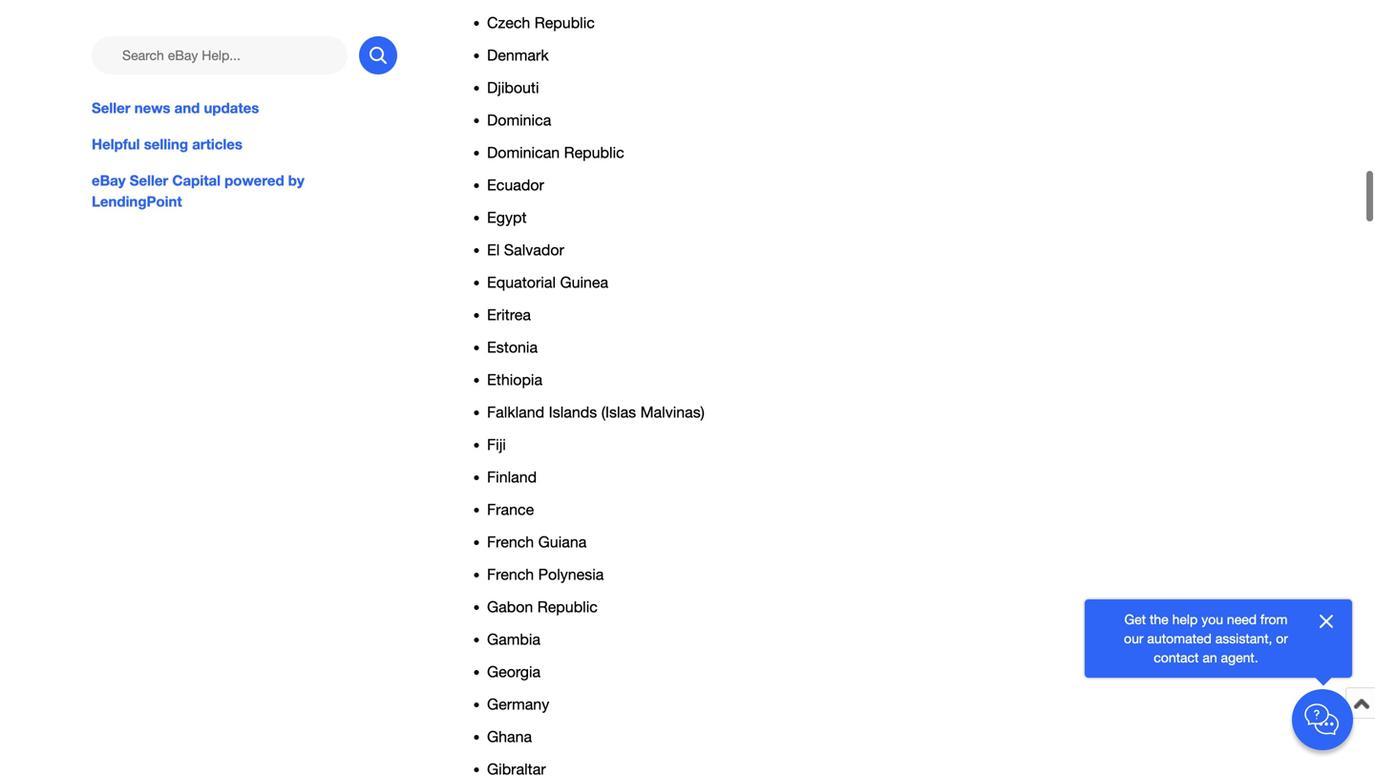 Task type: vqa. For each thing, say whether or not it's contained in the screenshot.
Cars & Trucks to the bottom
no



Task type: describe. For each thing, give the bounding box(es) containing it.
eritrea
[[487, 306, 531, 324]]

get
[[1124, 612, 1146, 627]]

seller inside ebay seller capital powered by lendingpoint
[[130, 172, 168, 189]]

updates
[[204, 99, 259, 116]]

helpful selling articles link
[[92, 134, 397, 155]]

our
[[1124, 631, 1144, 646]]

by
[[288, 172, 304, 189]]

gambia
[[487, 631, 541, 649]]

0 vertical spatial seller
[[92, 99, 130, 116]]

dominican republic
[[487, 144, 624, 162]]

agent.
[[1221, 650, 1258, 666]]

dominican
[[487, 144, 560, 162]]

finland
[[487, 469, 537, 486]]

salvador
[[504, 241, 564, 259]]

ecuador
[[487, 176, 544, 194]]

ebay seller capital powered by lendingpoint
[[92, 172, 304, 210]]

articles
[[192, 136, 242, 153]]

georgia
[[487, 663, 541, 681]]

(islas
[[601, 404, 636, 421]]

equatorial guinea
[[487, 274, 608, 291]]

gabon
[[487, 598, 533, 616]]

contact
[[1154, 650, 1199, 666]]

dominica
[[487, 111, 551, 129]]

french for french guiana
[[487, 533, 534, 551]]

and
[[174, 99, 200, 116]]

guinea
[[560, 274, 608, 291]]

an
[[1203, 650, 1217, 666]]

islands
[[549, 404, 597, 421]]

lendingpoint
[[92, 193, 182, 210]]

estonia
[[487, 339, 538, 356]]

help
[[1172, 612, 1198, 627]]

republic for dominican republic
[[564, 144, 624, 162]]

fiji
[[487, 436, 506, 454]]

need
[[1227, 612, 1257, 627]]

french polynesia
[[487, 566, 604, 584]]

ethiopia
[[487, 371, 542, 389]]

helpful selling articles
[[92, 136, 242, 153]]

polynesia
[[538, 566, 604, 584]]

el
[[487, 241, 500, 259]]



Task type: locate. For each thing, give the bounding box(es) containing it.
news
[[134, 99, 170, 116]]

ghana
[[487, 728, 532, 746]]

republic
[[535, 14, 595, 32], [564, 144, 624, 162], [537, 598, 598, 616]]

0 vertical spatial republic
[[535, 14, 595, 32]]

get the help you need from our automated assistant, or contact an agent.
[[1124, 612, 1288, 666]]

seller news and updates link
[[92, 97, 397, 118]]

falkland islands (islas malvinas)
[[487, 404, 705, 421]]

powered
[[225, 172, 284, 189]]

republic down polynesia
[[537, 598, 598, 616]]

Search eBay Help... text field
[[92, 36, 348, 74]]

czech
[[487, 14, 530, 32]]

selling
[[144, 136, 188, 153]]

malvinas)
[[640, 404, 705, 421]]

seller
[[92, 99, 130, 116], [130, 172, 168, 189]]

guiana
[[538, 533, 587, 551]]

ebay seller capital powered by lendingpoint link
[[92, 170, 397, 212]]

french
[[487, 533, 534, 551], [487, 566, 534, 584]]

2 french from the top
[[487, 566, 534, 584]]

seller news and updates
[[92, 99, 259, 116]]

falkland
[[487, 404, 544, 421]]

czech republic
[[487, 14, 595, 32]]

0 vertical spatial french
[[487, 533, 534, 551]]

republic right dominican
[[564, 144, 624, 162]]

seller up the lendingpoint
[[130, 172, 168, 189]]

1 vertical spatial french
[[487, 566, 534, 584]]

2 vertical spatial republic
[[537, 598, 598, 616]]

equatorial
[[487, 274, 556, 291]]

french for french polynesia
[[487, 566, 534, 584]]

republic right the czech
[[535, 14, 595, 32]]

egypt
[[487, 209, 527, 226]]

el salvador
[[487, 241, 564, 259]]

1 vertical spatial seller
[[130, 172, 168, 189]]

automated
[[1147, 631, 1212, 646]]

france
[[487, 501, 534, 519]]

the
[[1150, 612, 1169, 627]]

seller up the helpful on the top of the page
[[92, 99, 130, 116]]

assistant,
[[1215, 631, 1272, 646]]

from
[[1260, 612, 1288, 627]]

helpful
[[92, 136, 140, 153]]

french up gabon
[[487, 566, 534, 584]]

french guiana
[[487, 533, 587, 551]]

republic for gabon republic
[[537, 598, 598, 616]]

gabon republic
[[487, 598, 598, 616]]

capital
[[172, 172, 221, 189]]

french down france
[[487, 533, 534, 551]]

1 french from the top
[[487, 533, 534, 551]]

or
[[1276, 631, 1288, 646]]

germany
[[487, 696, 549, 713]]

denmark
[[487, 46, 549, 64]]

you
[[1201, 612, 1223, 627]]

1 vertical spatial republic
[[564, 144, 624, 162]]

djibouti
[[487, 79, 539, 97]]

republic for czech republic
[[535, 14, 595, 32]]

get the help you need from our automated assistant, or contact an agent. tooltip
[[1115, 610, 1297, 667]]

ebay
[[92, 172, 126, 189]]



